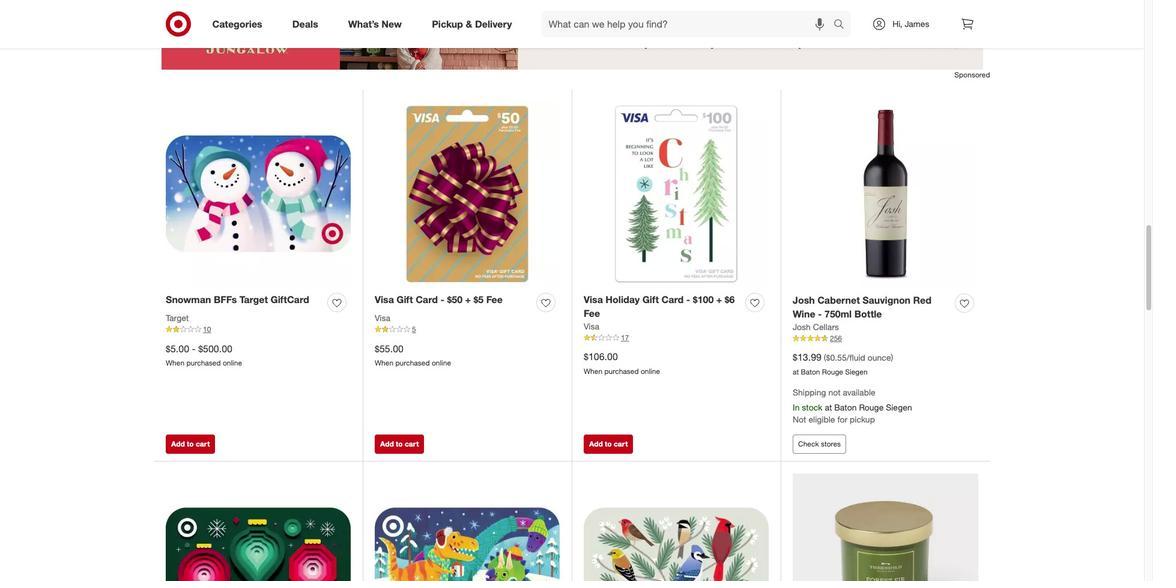 Task type: locate. For each thing, give the bounding box(es) containing it.
to for $55.00
[[396, 440, 403, 449]]

rouge
[[822, 368, 843, 377], [859, 402, 884, 413]]

purchased for $55.00
[[396, 359, 430, 368]]

fee right $5
[[486, 294, 503, 306]]

0 vertical spatial fee
[[486, 294, 503, 306]]

2 horizontal spatial add to cart
[[589, 440, 628, 449]]

+ inside 'link'
[[465, 294, 471, 306]]

1 horizontal spatial to
[[396, 440, 403, 449]]

1 horizontal spatial gift
[[643, 294, 659, 306]]

add to cart
[[171, 440, 210, 449], [380, 440, 419, 449], [589, 440, 628, 449]]

1 horizontal spatial online
[[432, 359, 451, 368]]

when down $5.00
[[166, 359, 185, 368]]

siegen down /fluid
[[845, 368, 868, 377]]

0 horizontal spatial add to cart
[[171, 440, 210, 449]]

josh cabernet sauvignon red wine - 750ml bottle image
[[793, 101, 978, 287], [793, 101, 978, 287]]

2 horizontal spatial when
[[584, 367, 603, 376]]

2 card from the left
[[662, 294, 684, 306]]

0 horizontal spatial siegen
[[845, 368, 868, 377]]

$13.99 ( $0.55 /fluid ounce ) at baton rouge siegen
[[793, 352, 893, 377]]

2 add from the left
[[380, 440, 394, 449]]

1 to from the left
[[187, 440, 194, 449]]

siegen down )
[[886, 402, 912, 413]]

1 horizontal spatial when
[[375, 359, 394, 368]]

- right $5.00
[[192, 343, 196, 355]]

hi, james
[[893, 19, 930, 29]]

- left $100
[[686, 294, 690, 306]]

0 horizontal spatial add
[[171, 440, 185, 449]]

online down 5 link
[[432, 359, 451, 368]]

purchased
[[186, 359, 221, 368], [396, 359, 430, 368], [605, 367, 639, 376]]

0 vertical spatial baton
[[801, 368, 820, 377]]

5
[[412, 325, 416, 334]]

0 vertical spatial josh
[[793, 295, 815, 307]]

-
[[441, 294, 444, 306], [686, 294, 690, 306], [818, 308, 822, 320], [192, 343, 196, 355]]

3 cart from the left
[[614, 440, 628, 449]]

1 add to cart button from the left
[[166, 435, 215, 454]]

cart for $55.00
[[405, 440, 419, 449]]

5 link
[[375, 325, 560, 335]]

cart for $106.00
[[614, 440, 628, 449]]

snowman
[[166, 294, 211, 306]]

gift right the holiday
[[643, 294, 659, 306]]

$13.99
[[793, 352, 822, 364]]

visa link
[[375, 313, 390, 325], [584, 321, 599, 333]]

2 horizontal spatial purchased
[[605, 367, 639, 376]]

gift up the 5
[[397, 294, 413, 306]]

josh up wine
[[793, 295, 815, 307]]

purchased inside $55.00 when purchased online
[[396, 359, 430, 368]]

/fluid
[[847, 353, 865, 363]]

1 horizontal spatial rouge
[[859, 402, 884, 413]]

1 vertical spatial fee
[[584, 308, 600, 320]]

visa for visa gift card - $50 + $5 fee
[[375, 294, 394, 306]]

&
[[466, 18, 472, 30]]

1 vertical spatial baton
[[834, 402, 857, 413]]

sauvignon
[[863, 295, 911, 307]]

0 horizontal spatial visa link
[[375, 313, 390, 325]]

dino christmas target giftcard image
[[375, 474, 560, 581]]

delivery
[[475, 18, 512, 30]]

0 horizontal spatial when
[[166, 359, 185, 368]]

0 horizontal spatial gift
[[397, 294, 413, 306]]

online
[[223, 359, 242, 368], [432, 359, 451, 368], [641, 367, 660, 376]]

when for $55.00
[[375, 359, 394, 368]]

josh for josh cabernet sauvignon red wine - 750ml bottle
[[793, 295, 815, 307]]

online inside '$106.00 when purchased online'
[[641, 367, 660, 376]]

baton down '$13.99' on the right of page
[[801, 368, 820, 377]]

0 horizontal spatial +
[[465, 294, 471, 306]]

+ left $6
[[716, 294, 722, 306]]

1 vertical spatial at
[[825, 402, 832, 413]]

1 vertical spatial josh
[[793, 322, 811, 332]]

online inside $55.00 when purchased online
[[432, 359, 451, 368]]

0 horizontal spatial target
[[166, 313, 189, 323]]

3 to from the left
[[605, 440, 612, 449]]

visa inside visa holiday gift card - $100 + $6 fee
[[584, 294, 603, 306]]

james
[[905, 19, 930, 29]]

0 horizontal spatial add to cart button
[[166, 435, 215, 454]]

online down 17 link on the bottom of the page
[[641, 367, 660, 376]]

baton up for
[[834, 402, 857, 413]]

online down the $500.00
[[223, 359, 242, 368]]

fee
[[486, 294, 503, 306], [584, 308, 600, 320]]

search
[[828, 19, 857, 31]]

cabernet
[[818, 295, 860, 307]]

josh
[[793, 295, 815, 307], [793, 322, 811, 332]]

1 horizontal spatial +
[[716, 294, 722, 306]]

1 card from the left
[[416, 294, 438, 306]]

when down $106.00
[[584, 367, 603, 376]]

- left the '$50'
[[441, 294, 444, 306]]

visa holiday gift card - $100 + $6 fee image
[[584, 101, 769, 286]]

sponsored
[[955, 70, 990, 79]]

visa for "visa" "link" for visa holiday gift card - $100 + $6 fee
[[584, 321, 599, 332]]

pickup & delivery link
[[422, 11, 527, 37]]

(
[[824, 353, 826, 363]]

gift inside 'link'
[[397, 294, 413, 306]]

when inside '$106.00 when purchased online'
[[584, 367, 603, 376]]

2 cart from the left
[[405, 440, 419, 449]]

categories
[[212, 18, 262, 30]]

2 add to cart from the left
[[380, 440, 419, 449]]

0 vertical spatial at
[[793, 368, 799, 377]]

0 horizontal spatial to
[[187, 440, 194, 449]]

1 horizontal spatial fee
[[584, 308, 600, 320]]

add to cart button for $5.00
[[166, 435, 215, 454]]

at up eligible
[[825, 402, 832, 413]]

2 horizontal spatial add
[[589, 440, 603, 449]]

rouge up pickup
[[859, 402, 884, 413]]

3 add from the left
[[589, 440, 603, 449]]

1 horizontal spatial card
[[662, 294, 684, 306]]

1 horizontal spatial at
[[825, 402, 832, 413]]

$6
[[725, 294, 735, 306]]

rouge down $0.55
[[822, 368, 843, 377]]

0 horizontal spatial online
[[223, 359, 242, 368]]

add to cart for $5.00
[[171, 440, 210, 449]]

0 horizontal spatial at
[[793, 368, 799, 377]]

0 horizontal spatial cart
[[196, 440, 210, 449]]

when
[[166, 359, 185, 368], [375, 359, 394, 368], [584, 367, 603, 376]]

visa inside visa gift card - $50 + $5 fee 'link'
[[375, 294, 394, 306]]

purchased down $106.00
[[605, 367, 639, 376]]

2 + from the left
[[716, 294, 722, 306]]

1 horizontal spatial add
[[380, 440, 394, 449]]

2 horizontal spatial online
[[641, 367, 660, 376]]

josh down wine
[[793, 322, 811, 332]]

1 horizontal spatial purchased
[[396, 359, 430, 368]]

at down '$13.99' on the right of page
[[793, 368, 799, 377]]

purchased inside $5.00 - $500.00 when purchased online
[[186, 359, 221, 368]]

siegen
[[845, 368, 868, 377], [886, 402, 912, 413]]

+
[[465, 294, 471, 306], [716, 294, 722, 306]]

online for $106.00
[[641, 367, 660, 376]]

1 horizontal spatial visa link
[[584, 321, 599, 333]]

gift
[[397, 294, 413, 306], [643, 294, 659, 306]]

2 to from the left
[[396, 440, 403, 449]]

new
[[382, 18, 402, 30]]

1 horizontal spatial target
[[239, 294, 268, 306]]

2 add to cart button from the left
[[375, 435, 424, 454]]

2 horizontal spatial cart
[[614, 440, 628, 449]]

card
[[416, 294, 438, 306], [662, 294, 684, 306]]

3 add to cart button from the left
[[584, 435, 633, 454]]

0 horizontal spatial baton
[[801, 368, 820, 377]]

add to cart button
[[166, 435, 215, 454], [375, 435, 424, 454], [584, 435, 633, 454]]

rouge inside shipping not available in stock at  baton rouge siegen not eligible for pickup
[[859, 402, 884, 413]]

1 horizontal spatial add to cart button
[[375, 435, 424, 454]]

target
[[239, 294, 268, 306], [166, 313, 189, 323]]

10
[[203, 325, 211, 334]]

hi,
[[893, 19, 903, 29]]

fee up $106.00
[[584, 308, 600, 320]]

visa link up $106.00
[[584, 321, 599, 333]]

0 horizontal spatial fee
[[486, 294, 503, 306]]

0 horizontal spatial purchased
[[186, 359, 221, 368]]

baton
[[801, 368, 820, 377], [834, 402, 857, 413]]

- inside 'link'
[[441, 294, 444, 306]]

categories link
[[202, 11, 277, 37]]

1 horizontal spatial siegen
[[886, 402, 912, 413]]

add
[[171, 440, 185, 449], [380, 440, 394, 449], [589, 440, 603, 449]]

at
[[793, 368, 799, 377], [825, 402, 832, 413]]

not
[[793, 414, 806, 425]]

+ left $5
[[465, 294, 471, 306]]

card inside visa holiday gift card - $100 + $6 fee
[[662, 294, 684, 306]]

$100
[[693, 294, 714, 306]]

bottle
[[855, 308, 882, 320]]

$50
[[447, 294, 463, 306]]

add for $55.00
[[380, 440, 394, 449]]

cellars
[[813, 322, 839, 332]]

when for $106.00
[[584, 367, 603, 376]]

giftcard
[[271, 294, 309, 306]]

when inside $5.00 - $500.00 when purchased online
[[166, 359, 185, 368]]

purchased inside '$106.00 when purchased online'
[[605, 367, 639, 376]]

2 horizontal spatial to
[[605, 440, 612, 449]]

cart
[[196, 440, 210, 449], [405, 440, 419, 449], [614, 440, 628, 449]]

when inside $55.00 when purchased online
[[375, 359, 394, 368]]

winter birds target giftcard image
[[584, 474, 769, 581]]

card left $100
[[662, 294, 684, 306]]

2 horizontal spatial add to cart button
[[584, 435, 633, 454]]

rouge inside $13.99 ( $0.55 /fluid ounce ) at baton rouge siegen
[[822, 368, 843, 377]]

0 horizontal spatial card
[[416, 294, 438, 306]]

1 add to cart from the left
[[171, 440, 210, 449]]

visa link up the $55.00
[[375, 313, 390, 325]]

2 josh from the top
[[793, 322, 811, 332]]

3 add to cart from the left
[[589, 440, 628, 449]]

1 josh from the top
[[793, 295, 815, 307]]

1 horizontal spatial add to cart
[[380, 440, 419, 449]]

visa
[[375, 294, 394, 306], [584, 294, 603, 306], [375, 313, 390, 323], [584, 321, 599, 332]]

purchased down the $55.00
[[396, 359, 430, 368]]

1 vertical spatial rouge
[[859, 402, 884, 413]]

1 add from the left
[[171, 440, 185, 449]]

purchased down the $500.00
[[186, 359, 221, 368]]

when down the $55.00
[[375, 359, 394, 368]]

1 gift from the left
[[397, 294, 413, 306]]

xmas modern bulbs target giftcard image
[[166, 474, 351, 581]]

not
[[829, 387, 841, 398]]

eligible
[[809, 414, 835, 425]]

0 vertical spatial siegen
[[845, 368, 868, 377]]

1 cart from the left
[[196, 440, 210, 449]]

1 + from the left
[[465, 294, 471, 306]]

1 horizontal spatial cart
[[405, 440, 419, 449]]

check stores button
[[793, 435, 846, 454]]

1 horizontal spatial baton
[[834, 402, 857, 413]]

online for $55.00
[[432, 359, 451, 368]]

$106.00 when purchased online
[[584, 351, 660, 376]]

visa gift card - $50 + $5 fee image
[[375, 101, 560, 286]]

colored glass forest fir jar candle green - threshold™ image
[[793, 474, 978, 581], [793, 474, 978, 581]]

2 gift from the left
[[643, 294, 659, 306]]

1 vertical spatial siegen
[[886, 402, 912, 413]]

card left the '$50'
[[416, 294, 438, 306]]

0 horizontal spatial rouge
[[822, 368, 843, 377]]

card inside 'link'
[[416, 294, 438, 306]]

to
[[187, 440, 194, 449], [396, 440, 403, 449], [605, 440, 612, 449]]

shipping not available in stock at  baton rouge siegen not eligible for pickup
[[793, 387, 912, 425]]

for
[[838, 414, 848, 425]]

0 vertical spatial target
[[239, 294, 268, 306]]

- inside $5.00 - $500.00 when purchased online
[[192, 343, 196, 355]]

purchased for $106.00
[[605, 367, 639, 376]]

- up josh cellars at the right bottom
[[818, 308, 822, 320]]

0 vertical spatial rouge
[[822, 368, 843, 377]]

josh inside josh cabernet sauvignon red wine - 750ml bottle
[[793, 295, 815, 307]]

target right bffs
[[239, 294, 268, 306]]

target down the snowman
[[166, 313, 189, 323]]

at inside $13.99 ( $0.55 /fluid ounce ) at baton rouge siegen
[[793, 368, 799, 377]]



Task type: vqa. For each thing, say whether or not it's contained in the screenshot.
Add to cart button for $106.00
yes



Task type: describe. For each thing, give the bounding box(es) containing it.
pickup & delivery
[[432, 18, 512, 30]]

check stores
[[798, 440, 841, 449]]

stock
[[802, 402, 823, 413]]

- inside visa holiday gift card - $100 + $6 fee
[[686, 294, 690, 306]]

visa link for visa gift card - $50 + $5 fee
[[375, 313, 390, 325]]

to for $106.00
[[605, 440, 612, 449]]

visa gift card - $50 + $5 fee
[[375, 294, 503, 306]]

gift inside visa holiday gift card - $100 + $6 fee
[[643, 294, 659, 306]]

baton inside $13.99 ( $0.55 /fluid ounce ) at baton rouge siegen
[[801, 368, 820, 377]]

256
[[830, 334, 842, 343]]

online inside $5.00 - $500.00 when purchased online
[[223, 359, 242, 368]]

17
[[621, 333, 629, 342]]

search button
[[828, 11, 857, 40]]

$5
[[474, 294, 484, 306]]

josh for josh cellars
[[793, 322, 811, 332]]

)
[[891, 353, 893, 363]]

advertisement region
[[154, 1, 990, 70]]

what's new link
[[338, 11, 417, 37]]

$55.00
[[375, 343, 404, 355]]

visa link for visa holiday gift card - $100 + $6 fee
[[584, 321, 599, 333]]

$0.55
[[826, 353, 847, 363]]

- inside josh cabernet sauvignon red wine - 750ml bottle
[[818, 308, 822, 320]]

snowman bffs target giftcard image
[[166, 101, 351, 286]]

available
[[843, 387, 876, 398]]

add to cart for $106.00
[[589, 440, 628, 449]]

siegen inside $13.99 ( $0.55 /fluid ounce ) at baton rouge siegen
[[845, 368, 868, 377]]

pickup
[[850, 414, 875, 425]]

josh cabernet sauvignon red wine - 750ml bottle link
[[793, 294, 950, 321]]

deals
[[292, 18, 318, 30]]

What can we help you find? suggestions appear below search field
[[542, 11, 837, 37]]

fee inside visa holiday gift card - $100 + $6 fee
[[584, 308, 600, 320]]

pickup
[[432, 18, 463, 30]]

10 link
[[166, 325, 351, 335]]

check
[[798, 440, 819, 449]]

fee inside 'link'
[[486, 294, 503, 306]]

750ml
[[825, 308, 852, 320]]

holiday
[[606, 294, 640, 306]]

red
[[913, 295, 932, 307]]

what's new
[[348, 18, 402, 30]]

add for $106.00
[[589, 440, 603, 449]]

baton inside shipping not available in stock at  baton rouge siegen not eligible for pickup
[[834, 402, 857, 413]]

$500.00
[[198, 343, 232, 355]]

visa holiday gift card - $100 + $6 fee link
[[584, 293, 741, 321]]

ounce
[[868, 353, 891, 363]]

josh cabernet sauvignon red wine - 750ml bottle
[[793, 295, 932, 320]]

visa holiday gift card - $100 + $6 fee
[[584, 294, 735, 320]]

snowman bffs target giftcard
[[166, 294, 309, 306]]

wine
[[793, 308, 815, 320]]

17 link
[[584, 333, 769, 343]]

target link
[[166, 313, 189, 325]]

to for $5.00
[[187, 440, 194, 449]]

shipping
[[793, 387, 826, 398]]

256 link
[[793, 333, 978, 344]]

visa gift card - $50 + $5 fee link
[[375, 293, 503, 307]]

visa for visa gift card - $50 + $5 fee's "visa" "link"
[[375, 313, 390, 323]]

josh cellars
[[793, 322, 839, 332]]

at inside shipping not available in stock at  baton rouge siegen not eligible for pickup
[[825, 402, 832, 413]]

add for $5.00
[[171, 440, 185, 449]]

$106.00
[[584, 351, 618, 363]]

what's
[[348, 18, 379, 30]]

add to cart for $55.00
[[380, 440, 419, 449]]

visa for visa holiday gift card - $100 + $6 fee
[[584, 294, 603, 306]]

bffs
[[214, 294, 237, 306]]

add to cart button for $106.00
[[584, 435, 633, 454]]

snowman bffs target giftcard link
[[166, 293, 309, 307]]

deals link
[[282, 11, 333, 37]]

in
[[793, 402, 800, 413]]

$5.00 - $500.00 when purchased online
[[166, 343, 242, 368]]

siegen inside shipping not available in stock at  baton rouge siegen not eligible for pickup
[[886, 402, 912, 413]]

+ inside visa holiday gift card - $100 + $6 fee
[[716, 294, 722, 306]]

add to cart button for $55.00
[[375, 435, 424, 454]]

josh cellars link
[[793, 321, 839, 333]]

$5.00
[[166, 343, 189, 355]]

$55.00 when purchased online
[[375, 343, 451, 368]]

1 vertical spatial target
[[166, 313, 189, 323]]

cart for $5.00
[[196, 440, 210, 449]]

stores
[[821, 440, 841, 449]]



